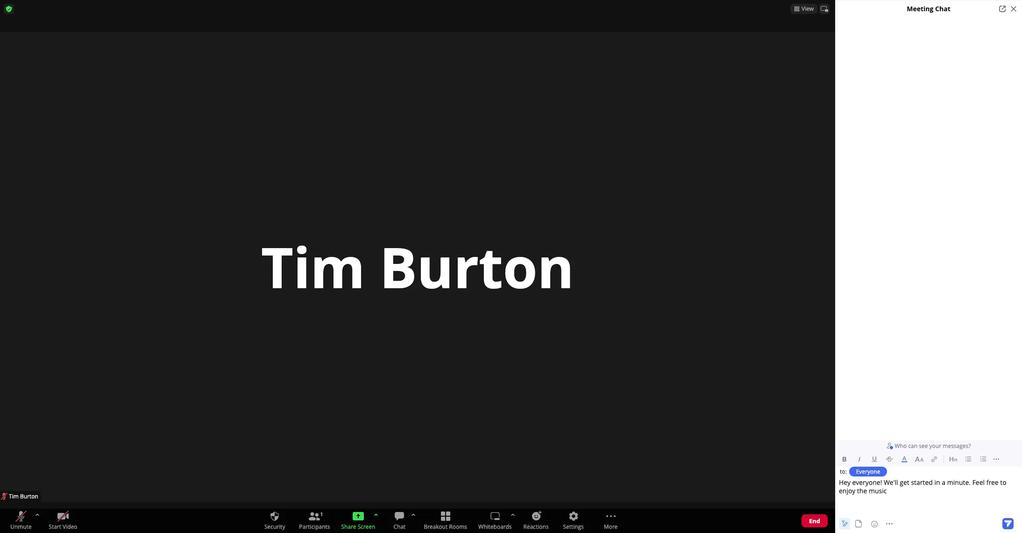 Task type: describe. For each thing, give the bounding box(es) containing it.
in meeting image
[[1015, 3, 1019, 8]]

in meeting image
[[1015, 3, 1019, 8]]

tb
[[1006, 7, 1015, 17]]



Task type: vqa. For each thing, say whether or not it's contained in the screenshot.
In Meeting image
yes



